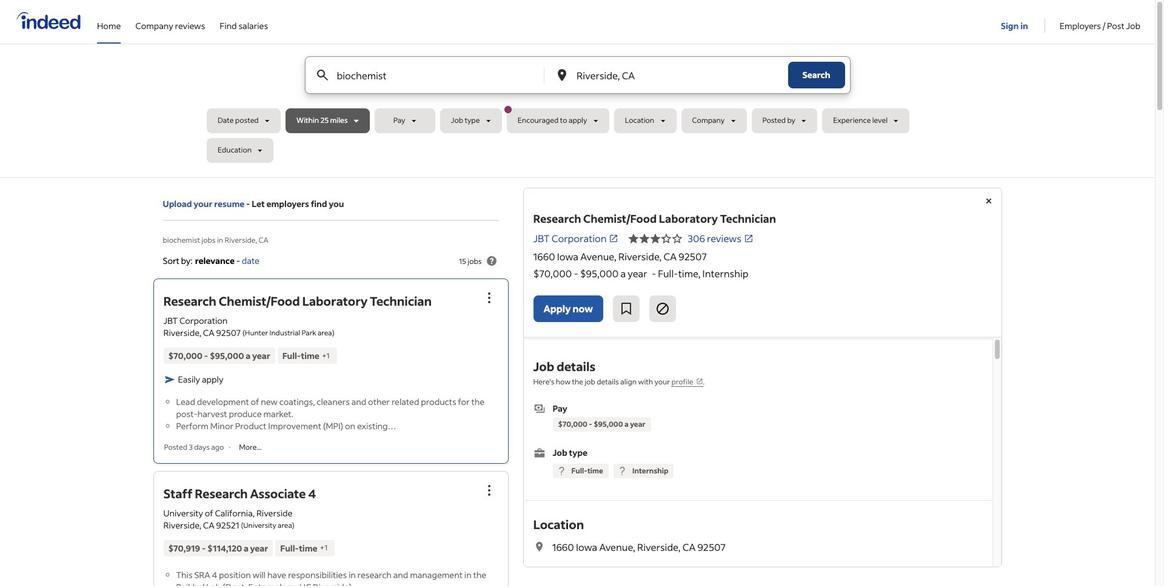 Task type: locate. For each thing, give the bounding box(es) containing it.
save this job image
[[619, 302, 634, 317]]

None search field
[[207, 56, 948, 168]]

missing qualification image
[[556, 466, 567, 477], [617, 466, 628, 477]]

not interested image
[[655, 302, 670, 317]]

3.2 out of 5 stars. link to 306 reviews company ratings (opens in a new tab) image
[[744, 234, 754, 244]]

1 missing qualification image from the left
[[556, 466, 567, 477]]

1 horizontal spatial missing qualification image
[[617, 466, 628, 477]]

job actions for staff research associate 4 is collapsed image
[[482, 484, 496, 498]]

0 horizontal spatial missing qualification image
[[556, 466, 567, 477]]

jbt corporation (opens in a new tab) image
[[609, 234, 619, 244]]

3.2 out of 5 stars image
[[628, 232, 683, 246]]



Task type: vqa. For each thing, say whether or not it's contained in the screenshot.
Edit location text box
yes



Task type: describe. For each thing, give the bounding box(es) containing it.
Edit location text field
[[574, 57, 764, 93]]

job actions for research chemist/food laboratory technician is collapsed image
[[482, 291, 496, 306]]

job preferences (opens in a new window) image
[[696, 378, 703, 386]]

help icon image
[[484, 254, 499, 269]]

search: Job title, keywords, or company text field
[[334, 57, 524, 93]]

close job details image
[[981, 194, 996, 209]]

2 missing qualification image from the left
[[617, 466, 628, 477]]



